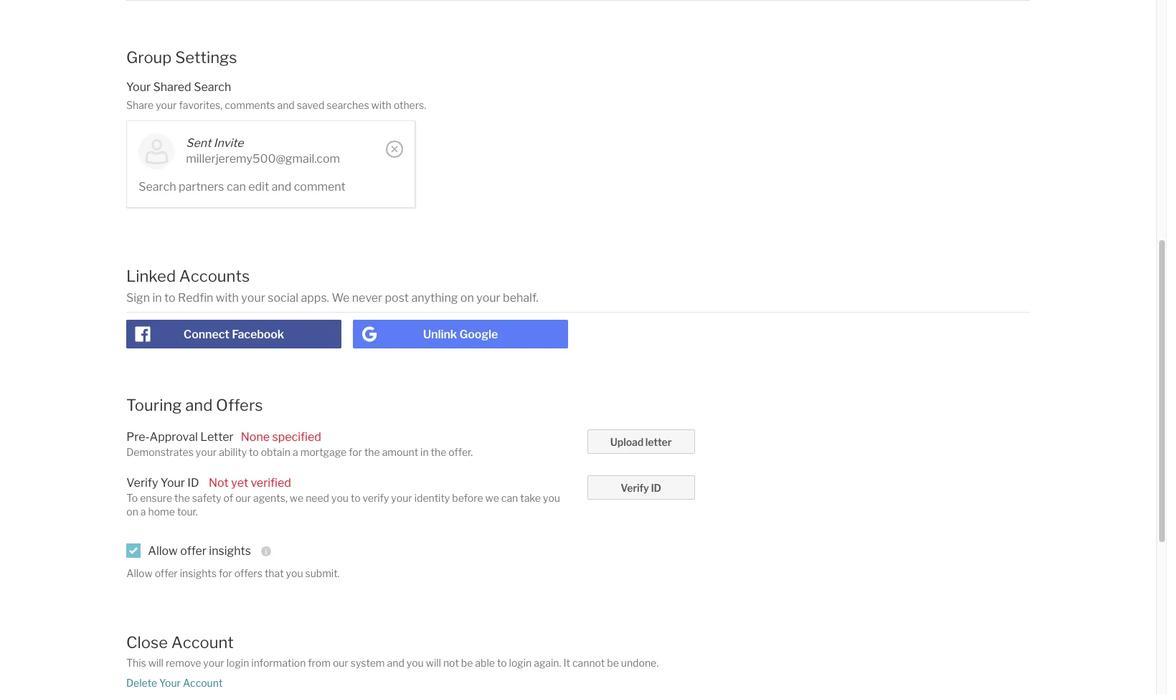 Task type: vqa. For each thing, say whether or not it's contained in the screenshot.
Close
yes



Task type: describe. For each thing, give the bounding box(es) containing it.
your shared search share your favorites, comments and saved searches with others.
[[126, 80, 426, 111]]

none
[[241, 430, 270, 444]]

your inside your shared search share your favorites, comments and saved searches with others.
[[126, 80, 151, 94]]

cannot
[[572, 657, 605, 669]]

1 will from the left
[[148, 657, 164, 669]]

unlink google button
[[353, 320, 568, 348]]

sent invite millerjeremy500@gmail.com
[[186, 137, 340, 166]]

to
[[126, 492, 138, 504]]

that
[[265, 567, 284, 579]]

from
[[308, 657, 331, 669]]

2 will from the left
[[426, 657, 441, 669]]

not
[[443, 657, 459, 669]]

pre-approval letter none specified demonstrates your ability to obtain a mortgage for the amount in the offer.
[[126, 430, 473, 458]]

group settings
[[126, 48, 237, 67]]

1 we from the left
[[290, 492, 304, 504]]

on inside linked accounts sign in to redfin with your social apps. we never post anything on your behalf.
[[460, 291, 474, 305]]

identity
[[414, 492, 450, 504]]

you right need
[[331, 492, 349, 504]]

submit.
[[305, 567, 340, 579]]

verify your id
[[126, 476, 199, 490]]

letter
[[200, 430, 234, 444]]

search partners can edit and comment
[[139, 180, 346, 194]]

delete
[[126, 677, 157, 690]]

0 horizontal spatial id
[[187, 476, 199, 490]]

our inside close account this will remove your login information from our system and you will not be able to login again. it cannot be undone.
[[333, 657, 348, 669]]

your for verify
[[161, 476, 185, 490]]

id inside 'button'
[[651, 482, 661, 494]]

ensure
[[140, 492, 172, 504]]

this
[[126, 657, 146, 669]]

edit
[[248, 180, 269, 194]]

share
[[126, 99, 154, 111]]

sign
[[126, 291, 150, 305]]

you right take
[[543, 492, 560, 504]]

2 horizontal spatial the
[[431, 446, 446, 458]]

information
[[251, 657, 306, 669]]

apps.
[[301, 291, 329, 305]]

agents,
[[253, 492, 288, 504]]

again.
[[534, 657, 561, 669]]

verified
[[251, 476, 291, 490]]

account inside close account this will remove your login information from our system and you will not be able to login again. it cannot be undone.
[[171, 633, 234, 652]]

your inside to ensure the safety of our agents, we need you to verify your identity before we can take you on a home tour.
[[391, 492, 412, 504]]

offer for allow offer insights
[[180, 544, 207, 558]]

yet
[[231, 476, 248, 490]]

before
[[452, 492, 483, 504]]

take
[[520, 492, 541, 504]]

delete your account
[[126, 677, 223, 690]]

upload letter
[[610, 436, 672, 448]]

partners
[[179, 180, 224, 194]]

verify for verify your id
[[126, 476, 158, 490]]

to inside pre-approval letter none specified demonstrates your ability to obtain a mortgage for the amount in the offer.
[[249, 446, 259, 458]]

google
[[459, 328, 498, 341]]

and inside close account this will remove your login information from our system and you will not be able to login again. it cannot be undone.
[[387, 657, 404, 669]]

amount
[[382, 446, 418, 458]]

sent
[[186, 137, 211, 150]]

and right edit
[[272, 180, 291, 194]]

remove
[[166, 657, 201, 669]]

facebook
[[232, 328, 284, 341]]

your left social
[[241, 291, 265, 305]]

allow offer insights for offers that you submit.
[[126, 567, 340, 579]]

can inside to ensure the safety of our agents, we need you to verify your identity before we can take you on a home tour.
[[501, 492, 518, 504]]

upload letter button
[[587, 430, 695, 454]]

pre-
[[126, 430, 150, 444]]

your inside your shared search share your favorites, comments and saved searches with others.
[[156, 99, 177, 111]]

of
[[224, 492, 233, 504]]

offer.
[[449, 446, 473, 458]]

linked accounts sign in to redfin with your social apps. we never post anything on your behalf.
[[126, 267, 538, 305]]

allow for allow offer insights for offers that you submit.
[[126, 567, 153, 579]]

safety
[[192, 492, 221, 504]]

ability
[[219, 446, 247, 458]]

1 vertical spatial search
[[139, 180, 176, 194]]

system
[[351, 657, 385, 669]]

home
[[148, 506, 175, 518]]

2 login from the left
[[509, 657, 532, 669]]

close account this will remove your login information from our system and you will not be able to login again. it cannot be undone.
[[126, 633, 659, 669]]

letter
[[646, 436, 672, 448]]

your inside close account this will remove your login information from our system and you will not be able to login again. it cannot be undone.
[[203, 657, 224, 669]]

verify id
[[621, 482, 661, 494]]

on inside to ensure the safety of our agents, we need you to verify your identity before we can take you on a home tour.
[[126, 506, 138, 518]]

unlink google
[[423, 328, 498, 341]]

tour.
[[177, 506, 198, 518]]

for inside pre-approval letter none specified demonstrates your ability to obtain a mortgage for the amount in the offer.
[[349, 446, 362, 458]]

linked
[[126, 267, 176, 286]]

and up letter
[[185, 396, 213, 414]]

accounts
[[179, 267, 250, 286]]

2 we from the left
[[485, 492, 499, 504]]

your left behalf.
[[476, 291, 500, 305]]

your for delete
[[159, 677, 181, 690]]

not
[[209, 476, 229, 490]]



Task type: locate. For each thing, give the bounding box(es) containing it.
search
[[194, 80, 231, 94], [139, 180, 176, 194]]

invite
[[214, 137, 244, 150]]

0 vertical spatial can
[[227, 180, 246, 194]]

1 vertical spatial your
[[161, 476, 185, 490]]

insights
[[209, 544, 251, 558], [180, 567, 217, 579]]

we
[[332, 291, 350, 305]]

settings
[[175, 48, 237, 67]]

you inside close account this will remove your login information from our system and you will not be able to login again. it cannot be undone.
[[407, 657, 424, 669]]

upload
[[610, 436, 644, 448]]

id up safety
[[187, 476, 199, 490]]

your right verify
[[391, 492, 412, 504]]

0 horizontal spatial on
[[126, 506, 138, 518]]

a left home
[[140, 506, 146, 518]]

your up ensure
[[161, 476, 185, 490]]

a inside pre-approval letter none specified demonstrates your ability to obtain a mortgage for the amount in the offer.
[[293, 446, 298, 458]]

with inside linked accounts sign in to redfin with your social apps. we never post anything on your behalf.
[[216, 291, 239, 305]]

connect facebook
[[183, 328, 284, 341]]

1 vertical spatial on
[[126, 506, 138, 518]]

0 vertical spatial your
[[126, 80, 151, 94]]

1 horizontal spatial login
[[509, 657, 532, 669]]

our inside to ensure the safety of our agents, we need you to verify your identity before we can take you on a home tour.
[[235, 492, 251, 504]]

verify up to
[[126, 476, 158, 490]]

0 horizontal spatial the
[[174, 492, 190, 504]]

1 horizontal spatial be
[[607, 657, 619, 669]]

touring and offers
[[126, 396, 263, 414]]

allow down allow offer insights at the left
[[126, 567, 153, 579]]

0 horizontal spatial we
[[290, 492, 304, 504]]

1 horizontal spatial can
[[501, 492, 518, 504]]

millerjeremy500@gmail.com
[[186, 152, 340, 166]]

offers
[[216, 396, 263, 414]]

0 horizontal spatial in
[[152, 291, 162, 305]]

offers
[[234, 567, 262, 579]]

0 horizontal spatial for
[[219, 567, 232, 579]]

1 horizontal spatial on
[[460, 291, 474, 305]]

verify for verify id
[[621, 482, 649, 494]]

your down letter
[[196, 446, 217, 458]]

your
[[156, 99, 177, 111], [241, 291, 265, 305], [476, 291, 500, 305], [196, 446, 217, 458], [391, 492, 412, 504], [203, 657, 224, 669]]

1 vertical spatial can
[[501, 492, 518, 504]]

0 horizontal spatial be
[[461, 657, 473, 669]]

1 horizontal spatial we
[[485, 492, 499, 504]]

undone.
[[621, 657, 659, 669]]

you left not
[[407, 657, 424, 669]]

search up favorites,
[[194, 80, 231, 94]]

verify
[[126, 476, 158, 490], [621, 482, 649, 494]]

1 horizontal spatial for
[[349, 446, 362, 458]]

for left offers
[[219, 567, 232, 579]]

for
[[349, 446, 362, 458], [219, 567, 232, 579]]

in right amount
[[420, 446, 429, 458]]

obtain
[[261, 446, 291, 458]]

0 horizontal spatial search
[[139, 180, 176, 194]]

it
[[563, 657, 570, 669]]

the inside to ensure the safety of our agents, we need you to verify your identity before we can take you on a home tour.
[[174, 492, 190, 504]]

the left amount
[[364, 446, 380, 458]]

1 horizontal spatial will
[[426, 657, 441, 669]]

1 horizontal spatial search
[[194, 80, 231, 94]]

login left "again." on the bottom of the page
[[509, 657, 532, 669]]

can
[[227, 180, 246, 194], [501, 492, 518, 504]]

never
[[352, 291, 382, 305]]

approval
[[150, 430, 198, 444]]

your down shared
[[156, 99, 177, 111]]

0 vertical spatial for
[[349, 446, 362, 458]]

0 vertical spatial search
[[194, 80, 231, 94]]

insights down allow offer insights at the left
[[180, 567, 217, 579]]

be right the cannot
[[607, 657, 619, 669]]

in right sign
[[152, 291, 162, 305]]

id down letter
[[651, 482, 661, 494]]

we right before
[[485, 492, 499, 504]]

insights up allow offer insights for offers that you submit.
[[209, 544, 251, 558]]

0 horizontal spatial will
[[148, 657, 164, 669]]

on down to
[[126, 506, 138, 518]]

id
[[187, 476, 199, 490], [651, 482, 661, 494]]

0 vertical spatial account
[[171, 633, 234, 652]]

to ensure the safety of our agents, we need you to verify your identity before we can take you on a home tour.
[[126, 492, 560, 518]]

to right able at the left bottom of page
[[497, 657, 507, 669]]

0 vertical spatial our
[[235, 492, 251, 504]]

account
[[171, 633, 234, 652], [183, 677, 223, 690]]

mortgage
[[300, 446, 347, 458]]

0 horizontal spatial verify
[[126, 476, 158, 490]]

allow for allow offer insights
[[148, 544, 178, 558]]

you
[[331, 492, 349, 504], [543, 492, 560, 504], [286, 567, 303, 579], [407, 657, 424, 669]]

our
[[235, 492, 251, 504], [333, 657, 348, 669]]

our right from
[[333, 657, 348, 669]]

and
[[277, 99, 295, 111], [272, 180, 291, 194], [185, 396, 213, 414], [387, 657, 404, 669]]

1 vertical spatial in
[[420, 446, 429, 458]]

account down the remove in the left of the page
[[183, 677, 223, 690]]

0 vertical spatial in
[[152, 291, 162, 305]]

will right 'this'
[[148, 657, 164, 669]]

0 horizontal spatial our
[[235, 492, 251, 504]]

login
[[226, 657, 249, 669], [509, 657, 532, 669]]

1 vertical spatial for
[[219, 567, 232, 579]]

1 be from the left
[[461, 657, 473, 669]]

offer down tour.
[[180, 544, 207, 558]]

with inside your shared search share your favorites, comments and saved searches with others.
[[371, 99, 391, 111]]

our right of at left
[[235, 492, 251, 504]]

a
[[293, 446, 298, 458], [140, 506, 146, 518]]

1 horizontal spatial our
[[333, 657, 348, 669]]

saved
[[297, 99, 325, 111]]

your right the remove in the left of the page
[[203, 657, 224, 669]]

be right not
[[461, 657, 473, 669]]

connect
[[183, 328, 229, 341]]

to inside linked accounts sign in to redfin with your social apps. we never post anything on your behalf.
[[164, 291, 176, 305]]

searches
[[327, 99, 369, 111]]

be
[[461, 657, 473, 669], [607, 657, 619, 669]]

verify id button
[[587, 476, 695, 500]]

offer down allow offer insights at the left
[[155, 567, 178, 579]]

1 horizontal spatial a
[[293, 446, 298, 458]]

to
[[164, 291, 176, 305], [249, 446, 259, 458], [351, 492, 361, 504], [497, 657, 507, 669]]

in inside linked accounts sign in to redfin with your social apps. we never post anything on your behalf.
[[152, 291, 162, 305]]

1 horizontal spatial the
[[364, 446, 380, 458]]

specified
[[272, 430, 321, 444]]

in inside pre-approval letter none specified demonstrates your ability to obtain a mortgage for the amount in the offer.
[[420, 446, 429, 458]]

the left the offer.
[[431, 446, 446, 458]]

2 be from the left
[[607, 657, 619, 669]]

the up tour.
[[174, 492, 190, 504]]

your down the remove in the left of the page
[[159, 677, 181, 690]]

comments
[[225, 99, 275, 111]]

in
[[152, 291, 162, 305], [420, 446, 429, 458]]

redfin
[[178, 291, 213, 305]]

1 vertical spatial allow
[[126, 567, 153, 579]]

0 vertical spatial on
[[460, 291, 474, 305]]

connect facebook button
[[126, 320, 341, 348]]

comment
[[294, 180, 346, 194]]

a down specified
[[293, 446, 298, 458]]

offer
[[180, 544, 207, 558], [155, 567, 178, 579]]

group
[[126, 48, 172, 67]]

on
[[460, 291, 474, 305], [126, 506, 138, 518]]

verify down upload letter
[[621, 482, 649, 494]]

your up share
[[126, 80, 151, 94]]

1 horizontal spatial id
[[651, 482, 661, 494]]

not yet verified
[[209, 476, 291, 490]]

a inside to ensure the safety of our agents, we need you to verify your identity before we can take you on a home tour.
[[140, 506, 146, 518]]

search inside your shared search share your favorites, comments and saved searches with others.
[[194, 80, 231, 94]]

allow offer insights
[[148, 544, 251, 558]]

1 vertical spatial our
[[333, 657, 348, 669]]

2 vertical spatial your
[[159, 677, 181, 690]]

favorites,
[[179, 99, 223, 111]]

with down accounts
[[216, 291, 239, 305]]

1 vertical spatial with
[[216, 291, 239, 305]]

0 horizontal spatial with
[[216, 291, 239, 305]]

search left partners at the left
[[139, 180, 176, 194]]

1 horizontal spatial verify
[[621, 482, 649, 494]]

1 vertical spatial a
[[140, 506, 146, 518]]

and inside your shared search share your favorites, comments and saved searches with others.
[[277, 99, 295, 111]]

1 vertical spatial insights
[[180, 567, 217, 579]]

with
[[371, 99, 391, 111], [216, 291, 239, 305]]

0 horizontal spatial offer
[[155, 567, 178, 579]]

0 vertical spatial offer
[[180, 544, 207, 558]]

1 horizontal spatial in
[[420, 446, 429, 458]]

need
[[306, 492, 329, 504]]

we
[[290, 492, 304, 504], [485, 492, 499, 504]]

1 horizontal spatial offer
[[180, 544, 207, 558]]

account up the remove in the left of the page
[[171, 633, 234, 652]]

anything
[[411, 291, 458, 305]]

verify
[[363, 492, 389, 504]]

post
[[385, 291, 409, 305]]

1 login from the left
[[226, 657, 249, 669]]

offer for allow offer insights for offers that you submit.
[[155, 567, 178, 579]]

to down none
[[249, 446, 259, 458]]

demonstrates
[[126, 446, 194, 458]]

0 horizontal spatial can
[[227, 180, 246, 194]]

0 horizontal spatial a
[[140, 506, 146, 518]]

1 vertical spatial offer
[[155, 567, 178, 579]]

0 vertical spatial with
[[371, 99, 391, 111]]

social
[[268, 291, 298, 305]]

0 vertical spatial allow
[[148, 544, 178, 558]]

others.
[[394, 99, 426, 111]]

0 vertical spatial a
[[293, 446, 298, 458]]

with left others.
[[371, 99, 391, 111]]

behalf.
[[503, 291, 538, 305]]

the
[[364, 446, 380, 458], [431, 446, 446, 458], [174, 492, 190, 504]]

0 vertical spatial insights
[[209, 544, 251, 558]]

on right anything
[[460, 291, 474, 305]]

will left not
[[426, 657, 441, 669]]

can left edit
[[227, 180, 246, 194]]

insights for allow offer insights for offers that you submit.
[[180, 567, 217, 579]]

0 horizontal spatial login
[[226, 657, 249, 669]]

1 horizontal spatial with
[[371, 99, 391, 111]]

shared
[[153, 80, 191, 94]]

can left take
[[501, 492, 518, 504]]

close
[[126, 633, 168, 652]]

to left redfin
[[164, 291, 176, 305]]

we left need
[[290, 492, 304, 504]]

allow down home
[[148, 544, 178, 558]]

and right system on the left bottom of page
[[387, 657, 404, 669]]

insights for allow offer insights
[[209, 544, 251, 558]]

you right that
[[286, 567, 303, 579]]

touring
[[126, 396, 182, 414]]

verify inside 'button'
[[621, 482, 649, 494]]

to inside close account this will remove your login information from our system and you will not be able to login again. it cannot be undone.
[[497, 657, 507, 669]]

able
[[475, 657, 495, 669]]

and left "saved"
[[277, 99, 295, 111]]

to inside to ensure the safety of our agents, we need you to verify your identity before we can take you on a home tour.
[[351, 492, 361, 504]]

will
[[148, 657, 164, 669], [426, 657, 441, 669]]

to left verify
[[351, 492, 361, 504]]

1 vertical spatial account
[[183, 677, 223, 690]]

for right mortgage
[[349, 446, 362, 458]]

your inside pre-approval letter none specified demonstrates your ability to obtain a mortgage for the amount in the offer.
[[196, 446, 217, 458]]

login left the information
[[226, 657, 249, 669]]

unlink
[[423, 328, 457, 341]]

delete your account link
[[126, 677, 223, 690]]



